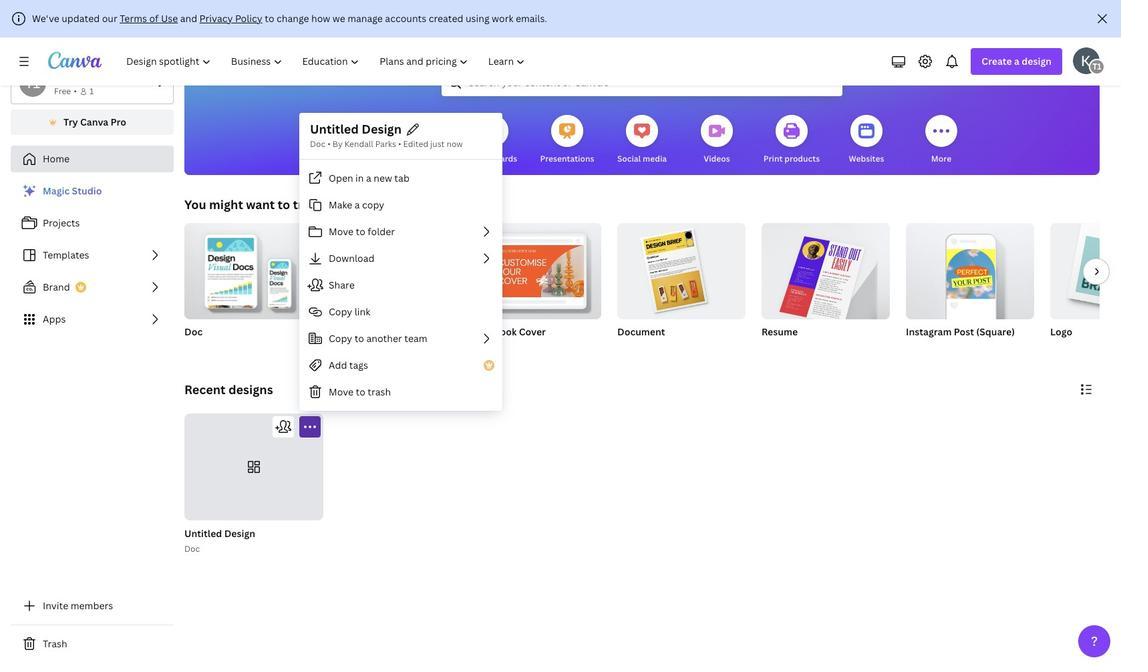 Task type: locate. For each thing, give the bounding box(es) containing it.
group for doc
[[185, 218, 313, 320]]

copy up add
[[329, 332, 353, 345]]

instagram
[[907, 326, 952, 338]]

logo
[[1051, 326, 1073, 338]]

untitled
[[310, 121, 359, 137], [185, 528, 222, 540]]

0 horizontal spatial a
[[355, 198, 360, 211]]

1 copy from the top
[[329, 305, 353, 318]]

copy
[[362, 198, 385, 211]]

to for move to folder
[[356, 225, 366, 238]]

design right create
[[1022, 55, 1052, 68]]

edited
[[404, 138, 429, 150]]

untitled design
[[310, 121, 402, 137]]

apps
[[43, 313, 66, 326]]

for you button
[[327, 106, 359, 175]]

updated
[[62, 12, 100, 25]]

1 vertical spatial design
[[224, 528, 255, 540]]

top level navigation element
[[118, 48, 537, 75]]

1 horizontal spatial a
[[366, 172, 372, 184]]

0 vertical spatial untitled design button
[[310, 121, 402, 138]]

instagram post (square)
[[907, 326, 1016, 338]]

terms of use link
[[120, 12, 178, 25]]

videos
[[704, 153, 731, 164]]

more
[[932, 153, 952, 164]]

add
[[329, 359, 347, 372]]

designs
[[229, 382, 273, 398]]

1640
[[473, 343, 493, 354]]

0 vertical spatial you
[[596, 25, 636, 53]]

design inside button
[[362, 121, 402, 137]]

invite members
[[43, 600, 113, 612]]

1 vertical spatial a
[[366, 172, 372, 184]]

how
[[312, 12, 330, 25]]

move down add
[[329, 386, 354, 398]]

design up search search box
[[641, 25, 709, 53]]

move inside move to folder "button"
[[329, 225, 354, 238]]

will
[[558, 25, 592, 53]]

open in a new tab button
[[300, 165, 503, 192]]

a left copy
[[355, 198, 360, 211]]

1 horizontal spatial design
[[1022, 55, 1052, 68]]

websites
[[849, 153, 885, 164]]

a right 'in'
[[366, 172, 372, 184]]

move down make
[[329, 225, 354, 238]]

folder
[[368, 225, 395, 238]]

0 horizontal spatial team 1 element
[[19, 70, 46, 97]]

a inside button
[[355, 198, 360, 211]]

1 horizontal spatial you
[[596, 25, 636, 53]]

t1 button
[[1074, 47, 1106, 75]]

team 1 element inside t1 "popup button"
[[1090, 59, 1106, 75]]

today?
[[713, 25, 789, 53]]

2 copy from the top
[[329, 332, 353, 345]]

None search field
[[442, 70, 843, 96]]

2 horizontal spatial a
[[1015, 55, 1020, 68]]

2 move from the top
[[329, 386, 354, 398]]

resume group
[[762, 218, 891, 356]]

try
[[64, 116, 78, 128]]

emails.
[[516, 12, 548, 25]]

0 horizontal spatial design
[[224, 528, 255, 540]]

list
[[11, 178, 174, 333]]

magic studio
[[43, 185, 102, 197]]

what
[[497, 25, 553, 53]]

parks
[[376, 138, 396, 150]]

1 horizontal spatial team 1 element
[[1090, 59, 1106, 75]]

copy link
[[329, 305, 371, 318]]

trash
[[368, 386, 391, 398]]

projects
[[43, 217, 80, 229]]

you might want to try...
[[185, 197, 319, 213]]

1 horizontal spatial untitled design button
[[310, 121, 402, 138]]

design for untitled design doc
[[224, 528, 255, 540]]

doc inside untitled design doc
[[185, 544, 200, 555]]

0 vertical spatial doc
[[310, 138, 326, 150]]

1 vertical spatial move
[[329, 386, 354, 398]]

team
[[405, 332, 428, 345]]

templates
[[43, 249, 89, 261]]

media
[[643, 153, 667, 164]]

what will you design today?
[[497, 25, 789, 53]]

group for logo
[[1051, 223, 1122, 320]]

to left 'folder'
[[356, 225, 366, 238]]

group for instagram post (square)
[[907, 218, 1035, 320]]

move for move to trash
[[329, 386, 354, 398]]

1 horizontal spatial design
[[362, 121, 402, 137]]

0 horizontal spatial team 1 image
[[19, 70, 46, 97]]

tags
[[350, 359, 368, 372]]

might
[[209, 197, 243, 213]]

1 vertical spatial untitled design button
[[185, 526, 255, 543]]

to for move to trash
[[356, 386, 366, 398]]

change
[[277, 12, 309, 25]]

0 horizontal spatial design
[[641, 25, 709, 53]]

list containing magic studio
[[11, 178, 174, 333]]

of
[[149, 12, 159, 25]]

2 vertical spatial doc
[[185, 544, 200, 555]]

canva
[[80, 116, 108, 128]]

whiteboard
[[329, 326, 383, 338]]

document group
[[618, 218, 746, 356]]

copy left link
[[329, 305, 353, 318]]

we've
[[32, 12, 59, 25]]

0 vertical spatial design
[[362, 121, 402, 137]]

manage
[[348, 12, 383, 25]]

now
[[447, 138, 463, 150]]

untitled design doc
[[185, 528, 255, 555]]

0 horizontal spatial untitled
[[185, 528, 222, 540]]

to left another
[[355, 332, 364, 345]]

a right create
[[1015, 55, 1020, 68]]

move to trash
[[329, 386, 391, 398]]

team 1 element
[[1090, 59, 1106, 75], [19, 70, 46, 97]]

1 vertical spatial doc
[[185, 326, 203, 338]]

docs
[[408, 153, 428, 164]]

2 vertical spatial a
[[355, 198, 360, 211]]

•
[[74, 86, 77, 97]]

presentations
[[541, 153, 595, 164]]

logo group
[[1051, 223, 1122, 356]]

design
[[641, 25, 709, 53], [1022, 55, 1052, 68]]

kendall
[[345, 138, 374, 150]]

print
[[764, 153, 783, 164]]

0 vertical spatial a
[[1015, 55, 1020, 68]]

to left trash
[[356, 386, 366, 398]]

1 vertical spatial you
[[343, 153, 358, 164]]

you
[[185, 197, 206, 213]]

a inside "button"
[[366, 172, 372, 184]]

0 horizontal spatial untitled design button
[[185, 526, 255, 543]]

kendall parks image
[[1074, 47, 1101, 74]]

0 horizontal spatial you
[[343, 153, 358, 164]]

1 vertical spatial copy
[[329, 332, 353, 345]]

1 move from the top
[[329, 225, 354, 238]]

move inside move to trash button
[[329, 386, 354, 398]]

1 horizontal spatial untitled
[[310, 121, 359, 137]]

recent designs
[[185, 382, 273, 398]]

design inside dropdown button
[[1022, 55, 1052, 68]]

design inside untitled design doc
[[224, 528, 255, 540]]

you
[[596, 25, 636, 53], [343, 153, 358, 164]]

1 horizontal spatial team 1 image
[[1090, 59, 1106, 75]]

you right will
[[596, 25, 636, 53]]

untitled for untitled design doc
[[185, 528, 222, 540]]

by kendall parks
[[333, 138, 396, 150]]

you right for
[[343, 153, 358, 164]]

team 1 image
[[1090, 59, 1106, 75], [19, 70, 46, 97]]

edited just now
[[404, 138, 463, 150]]

team 1 image inside switch to another team button
[[19, 70, 46, 97]]

team 1 element inside switch to another team button
[[19, 70, 46, 97]]

group
[[185, 218, 313, 320], [473, 218, 602, 320], [618, 218, 746, 320], [762, 218, 891, 325], [907, 218, 1035, 320], [1051, 223, 1122, 320], [185, 414, 324, 521]]

0 vertical spatial design
[[641, 25, 709, 53]]

a inside dropdown button
[[1015, 55, 1020, 68]]

0 vertical spatial copy
[[329, 305, 353, 318]]

design
[[362, 121, 402, 137], [224, 528, 255, 540]]

untitled inside untitled design doc
[[185, 528, 222, 540]]

group for resume
[[762, 218, 891, 325]]

to inside "button"
[[356, 225, 366, 238]]

members
[[71, 600, 113, 612]]

1 vertical spatial design
[[1022, 55, 1052, 68]]

0 vertical spatial move
[[329, 225, 354, 238]]

1 vertical spatial untitled
[[185, 528, 222, 540]]

0 vertical spatial untitled
[[310, 121, 359, 137]]

facebook cover group
[[473, 218, 602, 356]]



Task type: vqa. For each thing, say whether or not it's contained in the screenshot.
Facebook Cover group
yes



Task type: describe. For each thing, give the bounding box(es) containing it.
to left try...
[[278, 197, 290, 213]]

instagram post (square) group
[[907, 218, 1035, 356]]

trash link
[[11, 631, 174, 658]]

team 1 image inside t1 "popup button"
[[1090, 59, 1106, 75]]

link
[[355, 305, 371, 318]]

open
[[329, 172, 353, 184]]

new
[[374, 172, 392, 184]]

by
[[333, 138, 343, 150]]

group inside untitled design group
[[185, 414, 324, 521]]

Switch to another team button
[[11, 64, 174, 104]]

copy for copy link
[[329, 305, 353, 318]]

videos button
[[701, 106, 733, 175]]

add tags button
[[300, 352, 503, 379]]

use
[[161, 12, 178, 25]]

924
[[501, 343, 515, 354]]

×
[[495, 343, 499, 354]]

untitled for untitled design
[[310, 121, 359, 137]]

(square)
[[977, 326, 1016, 338]]

a for design
[[1015, 55, 1020, 68]]

created
[[429, 12, 464, 25]]

untitled design group
[[182, 414, 324, 556]]

print products
[[764, 153, 820, 164]]

presentations button
[[541, 106, 595, 175]]

design for untitled design
[[362, 121, 402, 137]]

1
[[90, 86, 94, 97]]

copy for copy to another team
[[329, 332, 353, 345]]

home link
[[11, 146, 174, 173]]

social media
[[618, 153, 667, 164]]

make a copy button
[[300, 192, 503, 219]]

magic
[[43, 185, 70, 197]]

make a copy
[[329, 198, 385, 211]]

download
[[329, 252, 375, 265]]

cover
[[519, 326, 546, 338]]

resume
[[762, 326, 798, 338]]

templates link
[[11, 242, 174, 269]]

add tags
[[329, 359, 368, 372]]

Search search field
[[469, 70, 816, 96]]

privacy
[[200, 12, 233, 25]]

recent
[[185, 382, 226, 398]]

create
[[982, 55, 1013, 68]]

brand
[[43, 281, 70, 294]]

doc group
[[185, 218, 313, 356]]

magic studio link
[[11, 178, 174, 205]]

accounts
[[385, 12, 427, 25]]

invite
[[43, 600, 68, 612]]

to right policy
[[265, 12, 275, 25]]

policy
[[235, 12, 263, 25]]

projects link
[[11, 210, 174, 237]]

docs button
[[402, 106, 434, 175]]

whiteboards button
[[468, 106, 518, 175]]

websites button
[[849, 106, 885, 175]]

in
[[356, 172, 364, 184]]

try canva pro button
[[11, 110, 174, 135]]

copy link button
[[300, 299, 503, 326]]

group for facebook cover
[[473, 218, 602, 320]]

try...
[[293, 197, 319, 213]]

a for copy
[[355, 198, 360, 211]]

move for move to folder
[[329, 225, 354, 238]]

you inside button
[[343, 153, 358, 164]]

share
[[329, 279, 355, 291]]

free •
[[54, 86, 77, 97]]

brand link
[[11, 274, 174, 301]]

social media button
[[618, 106, 667, 175]]

move to folder button
[[300, 219, 503, 245]]

want
[[246, 197, 275, 213]]

free
[[54, 86, 71, 97]]

px
[[517, 343, 526, 354]]

apps link
[[11, 306, 174, 333]]

another
[[367, 332, 402, 345]]

whiteboards
[[468, 153, 518, 164]]

for you
[[328, 153, 358, 164]]

document
[[618, 326, 666, 338]]

home
[[43, 152, 70, 165]]

social
[[618, 153, 641, 164]]

facebook cover 1640 × 924 px
[[473, 326, 546, 354]]

and
[[180, 12, 197, 25]]

copy to another team
[[329, 332, 428, 345]]

invite members button
[[11, 593, 174, 620]]

whiteboard group
[[329, 223, 457, 356]]

create a design
[[982, 55, 1052, 68]]

download button
[[300, 245, 503, 272]]

doc inside group
[[185, 326, 203, 338]]

to for copy to another team
[[355, 332, 364, 345]]

print products button
[[764, 106, 820, 175]]

just
[[431, 138, 445, 150]]

work
[[492, 12, 514, 25]]

pro
[[111, 116, 126, 128]]

open in a new tab
[[329, 172, 410, 184]]

create a design button
[[972, 48, 1063, 75]]

post
[[955, 326, 975, 338]]

terms
[[120, 12, 147, 25]]

facebook
[[473, 326, 517, 338]]

trash
[[43, 638, 67, 651]]

untitled design button inside group
[[185, 526, 255, 543]]

our
[[102, 12, 117, 25]]



